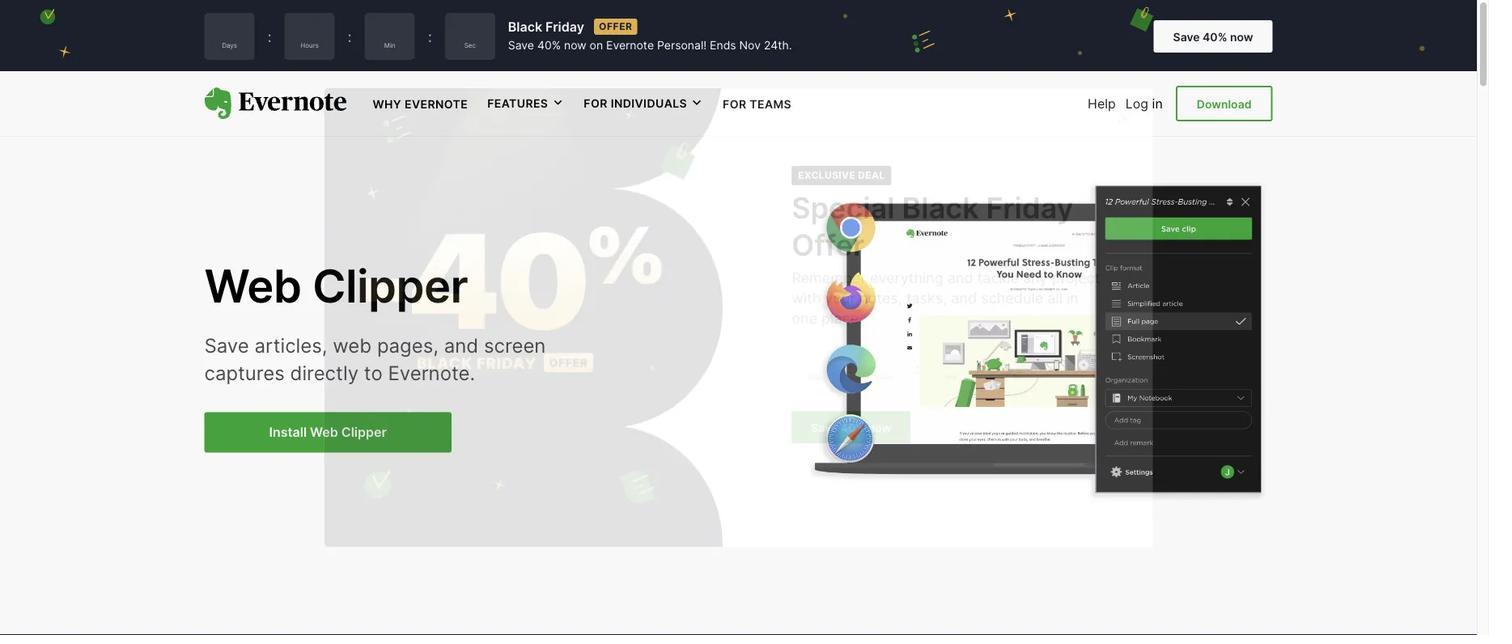 Task type: locate. For each thing, give the bounding box(es) containing it.
: sec down the "schedule"
[[983, 359, 1025, 381]]

1 horizontal spatial save 40% now link
[[1154, 20, 1273, 53]]

save 40% now
[[1173, 30, 1254, 44], [811, 421, 891, 435]]

: hours down 'place.'
[[849, 359, 893, 381]]

log
[[1126, 96, 1149, 111]]

and right "tasks,"
[[951, 289, 977, 307]]

for inside 'button'
[[584, 96, 608, 110]]

0 horizontal spatial evernote
[[405, 97, 468, 111]]

web
[[333, 334, 372, 358]]

1 horizontal spatial hours
[[875, 373, 893, 381]]

evernote right 'on'
[[606, 39, 654, 52]]

0 horizontal spatial for
[[584, 96, 608, 110]]

offer up the remember
[[792, 228, 865, 263]]

web right the 'install'
[[310, 425, 338, 440]]

evernote
[[606, 39, 654, 52], [405, 97, 468, 111]]

for left individuals
[[584, 96, 608, 110]]

and up evernote.
[[444, 334, 479, 358]]

for
[[584, 96, 608, 110], [723, 97, 747, 111]]

features
[[487, 96, 548, 110]]

0 vertical spatial web
[[204, 258, 302, 313]]

0 horizontal spatial days
[[222, 41, 237, 49]]

for teams link
[[723, 96, 792, 111]]

friday
[[546, 19, 584, 34], [986, 190, 1074, 225]]

: sec up why evernote link
[[428, 28, 476, 49]]

2 vertical spatial and
[[444, 334, 479, 358]]

1 horizontal spatial black
[[902, 190, 979, 225]]

2 horizontal spatial 40%
[[1203, 30, 1228, 44]]

1 vertical spatial sec
[[1013, 373, 1025, 381]]

1 horizontal spatial for
[[723, 97, 747, 111]]

0 vertical spatial days
[[222, 41, 237, 49]]

0 horizontal spatial min
[[384, 41, 395, 49]]

in right all
[[1067, 289, 1079, 307]]

help link
[[1088, 96, 1116, 111]]

1 vertical spatial web
[[310, 425, 338, 440]]

1 horizontal spatial offer
[[792, 228, 865, 263]]

for left teams
[[723, 97, 747, 111]]

: min down "tasks,"
[[916, 359, 957, 381]]

sec
[[464, 41, 476, 49], [1013, 373, 1025, 381]]

evernote webclipper showcase image
[[794, 181, 1273, 530]]

captures
[[204, 361, 285, 385]]

in right log
[[1152, 96, 1163, 111]]

0 vertical spatial evernote
[[606, 39, 654, 52]]

: hours
[[268, 28, 319, 49], [849, 359, 893, 381]]

0 horizontal spatial offer
[[599, 20, 633, 32]]

help
[[1088, 96, 1116, 111]]

and inside save articles, web pages, and screen captures directly to evernote.
[[444, 334, 479, 358]]

1 vertical spatial clipper
[[341, 425, 387, 440]]

1 horizontal spatial : sec
[[983, 359, 1025, 381]]

sec up why evernote link
[[464, 41, 476, 49]]

hours
[[301, 41, 319, 49], [875, 373, 893, 381]]

1 horizontal spatial 40%
[[841, 421, 865, 435]]

0 vertical spatial save 40% now link
[[1154, 20, 1273, 53]]

evernote logo image
[[204, 88, 347, 120]]

exclusive
[[798, 170, 856, 181]]

1 horizontal spatial sec
[[1013, 373, 1025, 381]]

1 vertical spatial and
[[951, 289, 977, 307]]

install
[[269, 425, 307, 440]]

tackle
[[978, 269, 1019, 287]]

web up articles,
[[204, 258, 302, 313]]

teams
[[750, 97, 792, 111]]

deal
[[858, 170, 885, 181]]

articles,
[[255, 334, 327, 358]]

log in link
[[1126, 96, 1163, 111]]

0 horizontal spatial sec
[[464, 41, 476, 49]]

0 horizontal spatial hours
[[301, 41, 319, 49]]

download
[[1197, 97, 1252, 111]]

in
[[1152, 96, 1163, 111], [1067, 289, 1079, 307]]

1 horizontal spatial min
[[946, 373, 957, 381]]

install web clipper
[[269, 425, 387, 440]]

1 horizontal spatial save 40% now
[[1173, 30, 1254, 44]]

black up everything
[[902, 190, 979, 225]]

now
[[1230, 30, 1254, 44], [564, 39, 587, 52], [868, 421, 891, 435]]

1 horizontal spatial evernote
[[606, 39, 654, 52]]

1 vertical spatial : min
[[916, 359, 957, 381]]

1 vertical spatial min
[[946, 373, 957, 381]]

now for :
[[1230, 30, 1254, 44]]

nov
[[740, 39, 761, 52]]

friday inside special black friday offer remember everything and tackle any project with your notes, tasks, and schedule all in one place.
[[986, 190, 1074, 225]]

0 horizontal spatial : min
[[348, 28, 395, 49]]

40% for :
[[1203, 30, 1228, 44]]

0 horizontal spatial in
[[1067, 289, 1079, 307]]

0 vertical spatial sec
[[464, 41, 476, 49]]

: hours up 'evernote logo'
[[268, 28, 319, 49]]

0 vertical spatial save 40% now
[[1173, 30, 1254, 44]]

:
[[268, 28, 272, 45], [348, 28, 352, 45], [428, 28, 432, 45], [849, 359, 853, 377], [916, 359, 920, 377], [983, 359, 987, 377]]

evernote inside why evernote link
[[405, 97, 468, 111]]

0 horizontal spatial : hours
[[268, 28, 319, 49]]

for for for individuals
[[584, 96, 608, 110]]

1 horizontal spatial friday
[[986, 190, 1074, 225]]

save 40% now link for special black friday offer
[[792, 411, 911, 444]]

web
[[204, 258, 302, 313], [310, 425, 338, 440]]

black
[[508, 19, 542, 34], [902, 190, 979, 225]]

0 vertical spatial in
[[1152, 96, 1163, 111]]

1 vertical spatial black
[[902, 190, 979, 225]]

1 vertical spatial evernote
[[405, 97, 468, 111]]

black up features button
[[508, 19, 542, 34]]

notes,
[[860, 289, 902, 307]]

1 vertical spatial in
[[1067, 289, 1079, 307]]

1 horizontal spatial : min
[[916, 359, 957, 381]]

0 horizontal spatial black
[[508, 19, 542, 34]]

why
[[373, 97, 402, 111]]

offer
[[599, 20, 633, 32], [792, 228, 865, 263]]

0 vertical spatial clipper
[[312, 258, 468, 313]]

save 40% now for special black friday offer
[[811, 421, 891, 435]]

0 horizontal spatial web
[[204, 258, 302, 313]]

1 horizontal spatial : hours
[[849, 359, 893, 381]]

0 vertical spatial : sec
[[428, 28, 476, 49]]

0 vertical spatial friday
[[546, 19, 584, 34]]

days down the one
[[809, 373, 825, 381]]

0 horizontal spatial : sec
[[428, 28, 476, 49]]

log in
[[1126, 96, 1163, 111]]

save 40% now link
[[1154, 20, 1273, 53], [792, 411, 911, 444]]

for for for teams
[[723, 97, 747, 111]]

1 vertical spatial save 40% now
[[811, 421, 891, 435]]

1 horizontal spatial now
[[868, 421, 891, 435]]

sec down the "schedule"
[[1013, 373, 1025, 381]]

clipper down the to
[[341, 425, 387, 440]]

0 horizontal spatial save 40% now
[[811, 421, 891, 435]]

: sec
[[428, 28, 476, 49], [983, 359, 1025, 381]]

1 vertical spatial save 40% now link
[[792, 411, 911, 444]]

clipper
[[312, 258, 468, 313], [341, 425, 387, 440]]

offer up 'on'
[[599, 20, 633, 32]]

why evernote link
[[373, 96, 468, 111]]

save
[[1173, 30, 1200, 44], [508, 39, 534, 52], [204, 334, 249, 358], [811, 421, 838, 435]]

days up 'evernote logo'
[[222, 41, 237, 49]]

and
[[948, 269, 974, 287], [951, 289, 977, 307], [444, 334, 479, 358]]

clipper up pages,
[[312, 258, 468, 313]]

1 vertical spatial : hours
[[849, 359, 893, 381]]

: min
[[348, 28, 395, 49], [916, 359, 957, 381]]

40%
[[1203, 30, 1228, 44], [537, 39, 561, 52], [841, 421, 865, 435]]

evernote right the why
[[405, 97, 468, 111]]

1 vertical spatial offer
[[792, 228, 865, 263]]

1 horizontal spatial days
[[809, 373, 825, 381]]

0 horizontal spatial save 40% now link
[[792, 411, 911, 444]]

1 vertical spatial hours
[[875, 373, 893, 381]]

and left tackle
[[948, 269, 974, 287]]

1 vertical spatial friday
[[986, 190, 1074, 225]]

exclusive deal
[[798, 170, 885, 181]]

: min up the why
[[348, 28, 395, 49]]

hours down notes,
[[875, 373, 893, 381]]

min
[[384, 41, 395, 49], [946, 373, 957, 381]]

2 horizontal spatial now
[[1230, 30, 1254, 44]]

hours up 'evernote logo'
[[301, 41, 319, 49]]

individuals
[[611, 96, 687, 110]]

black inside special black friday offer remember everything and tackle any project with your notes, tasks, and schedule all in one place.
[[902, 190, 979, 225]]

days
[[222, 41, 237, 49], [809, 373, 825, 381]]

1 vertical spatial : sec
[[983, 359, 1025, 381]]



Task type: describe. For each thing, give the bounding box(es) containing it.
offer inside special black friday offer remember everything and tackle any project with your notes, tasks, and schedule all in one place.
[[792, 228, 865, 263]]

personal!
[[657, 39, 707, 52]]

save anything with evernote webclipper image
[[204, 633, 625, 635]]

one
[[792, 310, 818, 327]]

black friday offer image image
[[324, 88, 727, 547]]

any
[[1023, 269, 1048, 287]]

your
[[825, 289, 856, 307]]

remember
[[792, 269, 866, 287]]

0 horizontal spatial now
[[564, 39, 587, 52]]

for individuals
[[584, 96, 687, 110]]

1 horizontal spatial web
[[310, 425, 338, 440]]

directly
[[290, 361, 359, 385]]

0 vertical spatial hours
[[301, 41, 319, 49]]

download link
[[1176, 86, 1273, 121]]

24th.
[[764, 39, 792, 52]]

pages,
[[377, 334, 439, 358]]

why evernote
[[373, 97, 468, 111]]

clipper inside install web clipper link
[[341, 425, 387, 440]]

special
[[792, 190, 895, 225]]

1 vertical spatial days
[[809, 373, 825, 381]]

save articles, web pages, and screen captures directly to evernote.
[[204, 334, 546, 385]]

0 vertical spatial black
[[508, 19, 542, 34]]

for individuals button
[[584, 96, 703, 112]]

ends
[[710, 39, 736, 52]]

0 vertical spatial min
[[384, 41, 395, 49]]

place.
[[822, 310, 863, 327]]

0 horizontal spatial 40%
[[537, 39, 561, 52]]

40% for special black friday offer
[[841, 421, 865, 435]]

0 vertical spatial offer
[[599, 20, 633, 32]]

in inside special black friday offer remember everything and tackle any project with your notes, tasks, and schedule all in one place.
[[1067, 289, 1079, 307]]

to
[[364, 361, 383, 385]]

with
[[792, 289, 821, 307]]

black friday
[[508, 19, 584, 34]]

save 40% now link for :
[[1154, 20, 1273, 53]]

save inside save articles, web pages, and screen captures directly to evernote.
[[204, 334, 249, 358]]

0 vertical spatial : hours
[[268, 28, 319, 49]]

0 vertical spatial and
[[948, 269, 974, 287]]

save 40% now for :
[[1173, 30, 1254, 44]]

on
[[590, 39, 603, 52]]

features button
[[487, 96, 565, 112]]

0 horizontal spatial friday
[[546, 19, 584, 34]]

special black friday offer remember everything and tackle any project with your notes, tasks, and schedule all in one place.
[[792, 190, 1100, 327]]

project
[[1052, 269, 1100, 287]]

save 40% now on evernote personal! ends nov 24th.
[[508, 39, 792, 52]]

1 horizontal spatial in
[[1152, 96, 1163, 111]]

0 vertical spatial : min
[[348, 28, 395, 49]]

install web clipper link
[[204, 413, 452, 453]]

evernote.
[[388, 361, 475, 385]]

schedule
[[981, 289, 1044, 307]]

now for special black friday offer
[[868, 421, 891, 435]]

screen
[[484, 334, 546, 358]]

tasks,
[[907, 289, 947, 307]]

everything
[[870, 269, 944, 287]]

web clipper
[[204, 258, 468, 313]]

all
[[1048, 289, 1063, 307]]

for teams
[[723, 97, 792, 111]]



Task type: vqa. For each thing, say whether or not it's contained in the screenshot.
"in" inside the Special Black Friday Offer Remember everything and tackle any project with your notes, tasks, and schedule all in one place.
yes



